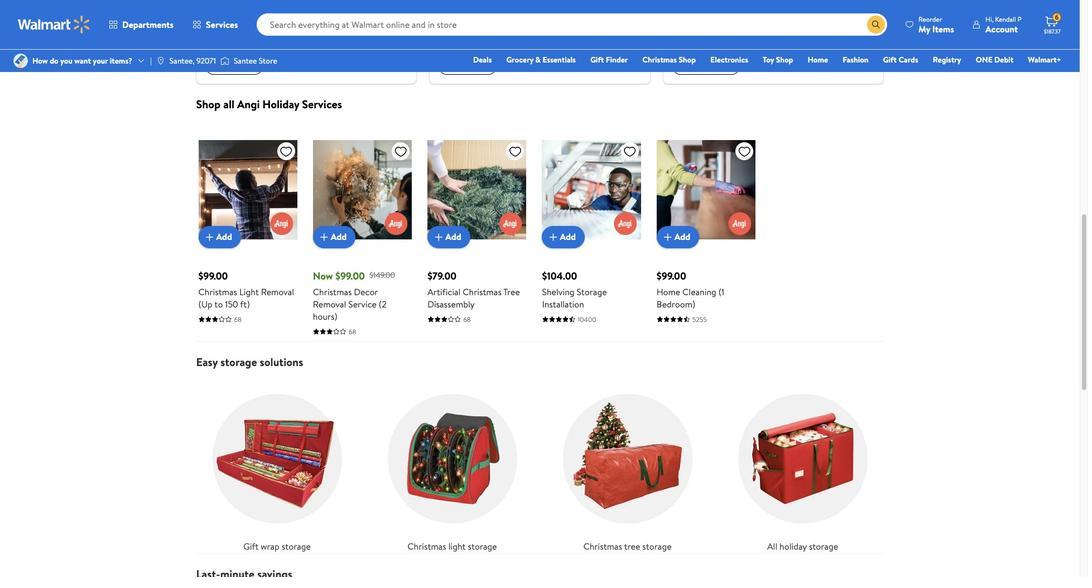 Task type: describe. For each thing, give the bounding box(es) containing it.
$104.00
[[542, 269, 577, 283]]

artificial inside $79.00 artificial christmas tree disassembly
[[428, 286, 461, 298]]

needles
[[302, 27, 327, 38]]

add button for $99.00 home cleaning (1 bedroom)
[[657, 226, 700, 248]]

solutions
[[260, 354, 303, 369]]

disassembly
[[428, 298, 475, 310]]

5 product group from the left
[[657, 118, 756, 336]]

one debit link
[[971, 54, 1019, 66]]

the
[[493, 27, 504, 38]]

down inside artificial tree help we'll take down the tree & pack it away for next year.
[[473, 27, 491, 38]]

68 for $79.00
[[463, 315, 471, 324]]

christmas light storage link
[[371, 378, 533, 553]]

1 product group from the left
[[198, 118, 297, 336]]

now
[[313, 269, 333, 283]]

reorder my items
[[919, 14, 954, 35]]

disposal.
[[362, 27, 390, 38]]

$99.00 inside now $99.00 $149.00 christmas decor removal service (2 hours)
[[335, 269, 365, 283]]

tree
[[504, 286, 520, 298]]

want
[[74, 55, 91, 66]]

gift finder
[[590, 54, 628, 65]]

storage
[[577, 286, 607, 298]]

product group containing $104.00
[[542, 118, 641, 336]]

started for we'll
[[463, 61, 487, 72]]

2 add to cart image from the left
[[317, 230, 331, 244]]

all holiday storage
[[767, 540, 838, 552]]

& inside 'link'
[[536, 54, 541, 65]]

time
[[222, 27, 238, 38]]

my
[[919, 23, 930, 35]]

all
[[223, 97, 234, 112]]

registry link
[[928, 54, 966, 66]]

year. inside christmas decor removal get decor taken down & ready for next year.
[[805, 27, 821, 38]]

one debit
[[976, 54, 1014, 65]]

next inside christmas decor removal get decor taken down & ready for next year.
[[788, 27, 803, 38]]

tree for live
[[225, 9, 243, 23]]

& inside artificial tree help we'll take down the tree & pack it away for next year.
[[522, 27, 527, 38]]

artificial christmas tree disassembly image
[[428, 140, 527, 239]]

gift for gift wrap storage
[[243, 540, 259, 552]]

bedroom)
[[657, 298, 695, 310]]

1 horizontal spatial services
[[302, 97, 342, 112]]

add for $104.00 shelving storage installation
[[560, 231, 576, 243]]

a
[[701, 61, 705, 72]]

(up
[[198, 298, 213, 310]]

$99.00 home cleaning (1 bedroom)
[[657, 269, 725, 310]]

live
[[205, 9, 223, 23]]

hours)
[[313, 310, 337, 322]]

list containing live tree haul-away
[[189, 0, 890, 84]]

product group containing now $99.00
[[313, 118, 412, 336]]

shop for toy shop
[[776, 54, 793, 65]]

light
[[239, 286, 259, 298]]

(1
[[719, 286, 725, 298]]

your
[[93, 55, 108, 66]]

storage for christmas light storage
[[468, 540, 497, 552]]

christmas inside $79.00 artificial christmas tree disassembly
[[463, 286, 502, 298]]

christmas tree storage
[[583, 540, 672, 552]]

we'll
[[439, 27, 455, 38]]

fewer
[[264, 27, 284, 38]]

for inside christmas decor removal get decor taken down & ready for next year.
[[776, 27, 786, 38]]

easy
[[196, 354, 218, 369]]

toy shop link
[[758, 54, 798, 66]]

Search search field
[[257, 13, 887, 36]]

$79.00 artificial christmas tree disassembly
[[428, 269, 520, 310]]

how
[[32, 55, 48, 66]]

christmas shop
[[643, 54, 696, 65]]

light
[[449, 540, 466, 552]]

tree for christmas
[[624, 540, 640, 552]]

started for away
[[229, 61, 254, 72]]

live tree haul-away save time & shed fewer pine needles with easy disposal.
[[205, 9, 390, 38]]

for inside artificial tree help we'll take down the tree & pack it away for next year.
[[571, 27, 581, 38]]

pack
[[529, 27, 544, 38]]

gift cards link
[[878, 54, 924, 66]]

christmas inside now $99.00 $149.00 christmas decor removal service (2 hours)
[[313, 286, 352, 298]]

account
[[986, 23, 1018, 35]]

debit
[[995, 54, 1014, 65]]

gift wrap storage link
[[196, 378, 358, 553]]

ft)
[[240, 298, 250, 310]]

artificial tree help we'll take down the tree & pack it away for next year.
[[439, 9, 616, 38]]

to
[[215, 298, 223, 310]]

get started for we'll
[[448, 61, 487, 72]]

wrap
[[261, 540, 280, 552]]

add for $99.00 home cleaning (1 bedroom)
[[675, 231, 691, 243]]

get inside christmas decor removal get decor taken down & ready for next year.
[[672, 27, 685, 38]]

$149.00
[[369, 270, 395, 281]]

gift for gift cards
[[883, 54, 897, 65]]

departments
[[122, 18, 174, 31]]

fashion link
[[838, 54, 874, 66]]

how do you want your items?
[[32, 55, 132, 66]]

service
[[348, 298, 377, 310]]

book a service
[[682, 61, 731, 72]]

live tree haul-away list item
[[189, 0, 423, 84]]

santee
[[234, 55, 257, 66]]

all holiday storage link
[[722, 378, 884, 553]]

finder
[[606, 54, 628, 65]]

holiday
[[263, 97, 299, 112]]

home link
[[803, 54, 833, 66]]

add for $79.00 artificial christmas tree disassembly
[[445, 231, 461, 243]]

92071
[[197, 55, 216, 66]]

christmas inside christmas decor removal get decor taken down & ready for next year.
[[672, 9, 717, 23]]

6
[[1055, 12, 1059, 22]]

removal inside $99.00 christmas light removal (up to 150 ft)
[[261, 286, 294, 298]]

one
[[976, 54, 993, 65]]

haul-
[[245, 9, 267, 23]]

down inside christmas decor removal get decor taken down & ready for next year.
[[729, 27, 747, 38]]

grocery & essentials link
[[501, 54, 581, 66]]

add to cart image for $104.00 shelving storage installation
[[547, 230, 560, 244]]

search icon image
[[872, 20, 881, 29]]

68 for $99.00
[[234, 315, 242, 324]]

toy shop
[[763, 54, 793, 65]]

add to cart image
[[432, 230, 445, 244]]

 image for santee, 92071
[[156, 56, 165, 65]]

& inside live tree haul-away save time & shed fewer pine needles with easy disposal.
[[240, 27, 245, 38]]

walmart+
[[1028, 54, 1062, 65]]

0 horizontal spatial shop
[[196, 97, 221, 112]]

2 add button from the left
[[313, 226, 356, 248]]

gift cards
[[883, 54, 918, 65]]

take
[[456, 27, 471, 38]]

add button for $79.00 artificial christmas tree disassembly
[[428, 226, 470, 248]]

hi,
[[986, 14, 994, 24]]

installation
[[542, 298, 584, 310]]

next inside artificial tree help we'll take down the tree & pack it away for next year.
[[583, 27, 598, 38]]



Task type: vqa. For each thing, say whether or not it's contained in the screenshot.
the Add Button corresponding to $104.00 Shelving Storage Installation
yes



Task type: locate. For each thing, give the bounding box(es) containing it.
services inside popup button
[[206, 18, 238, 31]]

home inside $99.00 home cleaning (1 bedroom)
[[657, 286, 680, 298]]

book
[[682, 61, 699, 72]]

items
[[933, 23, 954, 35]]

2 get started from the left
[[448, 61, 487, 72]]

gift left cards
[[883, 54, 897, 65]]

shop for christmas shop
[[679, 54, 696, 65]]

grocery
[[506, 54, 534, 65]]

gift left "finder" at the right top of the page
[[590, 54, 604, 65]]

removal
[[746, 9, 781, 23]]

add to favorites list, shelving storage installation image
[[623, 145, 637, 159]]

items?
[[110, 55, 132, 66]]

gift inside gift cards link
[[883, 54, 897, 65]]

1 down from the left
[[473, 27, 491, 38]]

2 horizontal spatial $99.00
[[657, 269, 686, 283]]

started left store
[[229, 61, 254, 72]]

1 horizontal spatial  image
[[156, 56, 165, 65]]

next
[[583, 27, 598, 38], [788, 27, 803, 38]]

0 horizontal spatial $99.00
[[198, 269, 228, 283]]

0 horizontal spatial home
[[657, 286, 680, 298]]

& right grocery
[[536, 54, 541, 65]]

tree for artificial
[[480, 9, 498, 23]]

 image for how do you want your items?
[[13, 54, 28, 68]]

1 horizontal spatial get started
[[448, 61, 487, 72]]

away inside live tree haul-away save time & shed fewer pine needles with easy disposal.
[[267, 9, 289, 23]]

registry
[[933, 54, 961, 65]]

get for we'll
[[448, 61, 461, 72]]

0 vertical spatial decor
[[719, 9, 744, 23]]

0 vertical spatial services
[[206, 18, 238, 31]]

shelving storage installation image
[[542, 140, 641, 239]]

$99.00 for $99.00 home cleaning (1 bedroom)
[[657, 269, 686, 283]]

easy storage solutions
[[196, 354, 303, 369]]

christmas decor removal get decor taken down & ready for next year.
[[672, 9, 821, 38]]

electronics link
[[706, 54, 753, 66]]

 image
[[13, 54, 28, 68], [156, 56, 165, 65]]

shop inside christmas shop link
[[679, 54, 696, 65]]

add to favorites list, christmas light removal (up to 150 ft) image
[[280, 145, 293, 159]]

1 horizontal spatial year.
[[805, 27, 821, 38]]

$99.00
[[198, 269, 228, 283], [335, 269, 365, 283], [657, 269, 686, 283]]

walmart image
[[18, 16, 90, 33]]

1 horizontal spatial down
[[729, 27, 747, 38]]

1 horizontal spatial shop
[[679, 54, 696, 65]]

(2
[[379, 298, 387, 310]]

away right it
[[553, 27, 569, 38]]

cards
[[899, 54, 918, 65]]

$99.00 up the bedroom)
[[657, 269, 686, 283]]

1 for from the left
[[571, 27, 581, 38]]

all
[[767, 540, 778, 552]]

1 horizontal spatial decor
[[719, 9, 744, 23]]

2 started from the left
[[463, 61, 487, 72]]

removal down now
[[313, 298, 346, 310]]

electronics
[[711, 54, 748, 65]]

68 down disassembly
[[463, 315, 471, 324]]

1 horizontal spatial 68
[[349, 327, 356, 336]]

1 get started from the left
[[215, 61, 254, 72]]

down right taken
[[729, 27, 747, 38]]

1 horizontal spatial away
[[553, 27, 569, 38]]

2 for from the left
[[776, 27, 786, 38]]

get left deals link
[[448, 61, 461, 72]]

1 add button from the left
[[198, 226, 241, 248]]

for right ready
[[776, 27, 786, 38]]

away inside artificial tree help we'll take down the tree & pack it away for next year.
[[553, 27, 569, 38]]

services left shed
[[206, 18, 238, 31]]

0 horizontal spatial gift
[[243, 540, 259, 552]]

toy
[[763, 54, 774, 65]]

cleaning
[[683, 286, 716, 298]]

3 add button from the left
[[428, 226, 470, 248]]

$99.00 for $99.00 christmas light removal (up to 150 ft)
[[198, 269, 228, 283]]

get for away
[[215, 61, 227, 72]]

add to cart image for $99.00 home cleaning (1 bedroom)
[[661, 230, 675, 244]]

& left the pack
[[522, 27, 527, 38]]

2 horizontal spatial get
[[672, 27, 685, 38]]

add to cart image
[[203, 230, 216, 244], [317, 230, 331, 244], [547, 230, 560, 244], [661, 230, 675, 244]]

0 horizontal spatial  image
[[13, 54, 28, 68]]

Walmart Site-Wide search field
[[257, 13, 887, 36]]

services button
[[183, 11, 248, 38]]

2 list from the top
[[189, 369, 890, 553]]

& inside christmas decor removal get decor taken down & ready for next year.
[[749, 27, 754, 38]]

1 horizontal spatial $99.00
[[335, 269, 365, 283]]

1 started from the left
[[229, 61, 254, 72]]

shop left a
[[679, 54, 696, 65]]

get started inside artificial tree help list item
[[448, 61, 487, 72]]

removal right light
[[261, 286, 294, 298]]

storage for christmas tree storage
[[643, 540, 672, 552]]

 image right |
[[156, 56, 165, 65]]

0 horizontal spatial get
[[215, 61, 227, 72]]

list
[[189, 0, 890, 84], [189, 369, 890, 553]]

artificial tree help list item
[[423, 0, 657, 84]]

services
[[206, 18, 238, 31], [302, 97, 342, 112]]

christmas light storage
[[408, 540, 497, 552]]

0 horizontal spatial get started
[[215, 61, 254, 72]]

shop right toy
[[776, 54, 793, 65]]

storage for all holiday storage
[[809, 540, 838, 552]]

santee, 92071
[[170, 55, 216, 66]]

1 horizontal spatial removal
[[313, 298, 346, 310]]

for right it
[[571, 27, 581, 38]]

gift inside gift wrap storage link
[[243, 540, 259, 552]]

it
[[546, 27, 551, 38]]

0 horizontal spatial removal
[[261, 286, 294, 298]]

artificial
[[439, 9, 477, 23], [428, 286, 461, 298]]

home left "cleaning"
[[657, 286, 680, 298]]

easy
[[346, 27, 360, 38]]

shed
[[247, 27, 262, 38]]

decor left taken
[[687, 27, 707, 38]]

5255
[[693, 315, 707, 324]]

christmas decor removal list item
[[657, 0, 890, 84]]

3 $99.00 from the left
[[657, 269, 686, 283]]

shelving
[[542, 286, 575, 298]]

$99.00 up to
[[198, 269, 228, 283]]

2 horizontal spatial 68
[[463, 315, 471, 324]]

1 vertical spatial services
[[302, 97, 342, 112]]

help
[[500, 9, 519, 23]]

1 year. from the left
[[600, 27, 616, 38]]

0 horizontal spatial started
[[229, 61, 254, 72]]

1 $99.00 from the left
[[198, 269, 228, 283]]

3 product group from the left
[[428, 118, 527, 336]]

add button for $104.00 shelving storage installation
[[542, 226, 585, 248]]

down left the on the top left of the page
[[473, 27, 491, 38]]

2 year. from the left
[[805, 27, 821, 38]]

1 list from the top
[[189, 0, 890, 84]]

$187.37
[[1044, 27, 1061, 35]]

artificial inside artificial tree help we'll take down the tree & pack it away for next year.
[[439, 9, 477, 23]]

3 add to cart image from the left
[[547, 230, 560, 244]]

tree inside live tree haul-away save time & shed fewer pine needles with easy disposal.
[[225, 9, 243, 23]]

5 add from the left
[[675, 231, 691, 243]]

4 product group from the left
[[542, 118, 641, 336]]

0 horizontal spatial 68
[[234, 315, 242, 324]]

grocery & essentials
[[506, 54, 576, 65]]

0 vertical spatial artificial
[[439, 9, 477, 23]]

away
[[267, 9, 289, 23], [553, 27, 569, 38]]

services right the holiday
[[302, 97, 342, 112]]

2 add from the left
[[331, 231, 347, 243]]

gift for gift finder
[[590, 54, 604, 65]]

christmas light removal (up to 150 ft) image
[[198, 140, 297, 239]]

p
[[1018, 14, 1022, 24]]

removal inside now $99.00 $149.00 christmas decor removal service (2 hours)
[[313, 298, 346, 310]]

next up gift finder link
[[583, 27, 598, 38]]

2 product group from the left
[[313, 118, 412, 336]]

$99.00 inside $99.00 home cleaning (1 bedroom)
[[657, 269, 686, 283]]

68 down '150'
[[234, 315, 242, 324]]

save
[[205, 27, 221, 38]]

get inside live tree haul-away list item
[[215, 61, 227, 72]]

santee store
[[234, 55, 277, 66]]

year. inside artificial tree help we'll take down the tree & pack it away for next year.
[[600, 27, 616, 38]]

1 add to cart image from the left
[[203, 230, 216, 244]]

year.
[[600, 27, 616, 38], [805, 27, 821, 38]]

1 horizontal spatial get
[[448, 61, 461, 72]]

get left "santee"
[[215, 61, 227, 72]]

68 down service
[[349, 327, 356, 336]]

2 horizontal spatial shop
[[776, 54, 793, 65]]

10400
[[578, 315, 596, 324]]

0 horizontal spatial down
[[473, 27, 491, 38]]

0 vertical spatial home
[[808, 54, 828, 65]]

away up fewer
[[267, 9, 289, 23]]

decor
[[354, 286, 378, 298]]

3 add from the left
[[445, 231, 461, 243]]

walmart+ link
[[1023, 54, 1067, 66]]

1 vertical spatial home
[[657, 286, 680, 298]]

|
[[150, 55, 152, 66]]

4 add from the left
[[560, 231, 576, 243]]

christmas shop link
[[638, 54, 701, 66]]

68
[[234, 315, 242, 324], [463, 315, 471, 324], [349, 327, 356, 336]]

decor
[[719, 9, 744, 23], [687, 27, 707, 38]]

0 horizontal spatial away
[[267, 9, 289, 23]]

started inside artificial tree help list item
[[463, 61, 487, 72]]

2 $99.00 from the left
[[335, 269, 365, 283]]

get started for away
[[215, 61, 254, 72]]

2 next from the left
[[788, 27, 803, 38]]

year. up home link
[[805, 27, 821, 38]]

add to favorites list, christmas decor removal service (2 hours) image
[[394, 145, 408, 159]]

shop all angi holiday services
[[196, 97, 342, 112]]

1 next from the left
[[583, 27, 598, 38]]

 image
[[220, 55, 229, 66]]

1 vertical spatial away
[[553, 27, 569, 38]]

gift left wrap at left
[[243, 540, 259, 552]]

christmas inside $99.00 christmas light removal (up to 150 ft)
[[198, 286, 237, 298]]

started
[[229, 61, 254, 72], [463, 61, 487, 72]]

home cleaning (1 bedroom) image
[[657, 140, 756, 239]]

fashion
[[843, 54, 869, 65]]

santee,
[[170, 55, 195, 66]]

 image left 'how'
[[13, 54, 28, 68]]

product group containing $79.00
[[428, 118, 527, 336]]

$99.00 inside $99.00 christmas light removal (up to 150 ft)
[[198, 269, 228, 283]]

$104.00 shelving storage installation
[[542, 269, 607, 310]]

christmas decor removal service (2 hours) image
[[313, 140, 412, 239]]

1 vertical spatial artificial
[[428, 286, 461, 298]]

0 vertical spatial list
[[189, 0, 890, 84]]

taken
[[708, 27, 727, 38]]

add to favorites list, artificial christmas tree disassembly image
[[509, 145, 522, 159]]

get started down time
[[215, 61, 254, 72]]

started down take
[[463, 61, 487, 72]]

4 add to cart image from the left
[[661, 230, 675, 244]]

storage for gift wrap storage
[[282, 540, 311, 552]]

essentials
[[543, 54, 576, 65]]

$79.00
[[428, 269, 457, 283]]

do
[[50, 55, 58, 66]]

shop left all
[[196, 97, 221, 112]]

get started inside live tree haul-away list item
[[215, 61, 254, 72]]

gift wrap storage
[[243, 540, 311, 552]]

& right time
[[240, 27, 245, 38]]

year. up gift finder
[[600, 27, 616, 38]]

150
[[225, 298, 238, 310]]

2 horizontal spatial gift
[[883, 54, 897, 65]]

removal
[[261, 286, 294, 298], [313, 298, 346, 310]]

1 horizontal spatial for
[[776, 27, 786, 38]]

0 horizontal spatial next
[[583, 27, 598, 38]]

get up christmas shop
[[672, 27, 685, 38]]

pine
[[285, 27, 300, 38]]

0 horizontal spatial services
[[206, 18, 238, 31]]

artificial down $79.00
[[428, 286, 461, 298]]

with
[[329, 27, 344, 38]]

you
[[60, 55, 73, 66]]

add to favorites list, home cleaning (1 bedroom) image
[[738, 145, 751, 159]]

shop inside the toy shop link
[[776, 54, 793, 65]]

6 $187.37
[[1044, 12, 1061, 35]]

2 down from the left
[[729, 27, 747, 38]]

hi, kendall p account
[[986, 14, 1022, 35]]

gift finder link
[[585, 54, 633, 66]]

store
[[259, 55, 277, 66]]

$99.00 up decor
[[335, 269, 365, 283]]

artificial up take
[[439, 9, 477, 23]]

reorder
[[919, 14, 942, 24]]

0 vertical spatial away
[[267, 9, 289, 23]]

ready
[[756, 27, 775, 38]]

list containing gift wrap storage
[[189, 369, 890, 553]]

started inside live tree haul-away list item
[[229, 61, 254, 72]]

gift inside gift finder link
[[590, 54, 604, 65]]

1 horizontal spatial home
[[808, 54, 828, 65]]

product group
[[198, 118, 297, 336], [313, 118, 412, 336], [428, 118, 527, 336], [542, 118, 641, 336], [657, 118, 756, 336]]

1 horizontal spatial gift
[[590, 54, 604, 65]]

1 add from the left
[[216, 231, 232, 243]]

0 horizontal spatial year.
[[600, 27, 616, 38]]

& left ready
[[749, 27, 754, 38]]

next right ready
[[788, 27, 803, 38]]

add to cart image for $99.00 christmas light removal (up to 150 ft)
[[203, 230, 216, 244]]

4 add button from the left
[[542, 226, 585, 248]]

1 horizontal spatial started
[[463, 61, 487, 72]]

5 add button from the left
[[657, 226, 700, 248]]

0 horizontal spatial for
[[571, 27, 581, 38]]

home left fashion
[[808, 54, 828, 65]]

1 vertical spatial list
[[189, 369, 890, 553]]

service
[[707, 61, 731, 72]]

0 horizontal spatial decor
[[687, 27, 707, 38]]

get started down take
[[448, 61, 487, 72]]

add button for $99.00 christmas light removal (up to 150 ft)
[[198, 226, 241, 248]]

add for $99.00 christmas light removal (up to 150 ft)
[[216, 231, 232, 243]]

1 horizontal spatial next
[[788, 27, 803, 38]]

decor up taken
[[719, 9, 744, 23]]

get inside artificial tree help list item
[[448, 61, 461, 72]]

1 vertical spatial decor
[[687, 27, 707, 38]]



